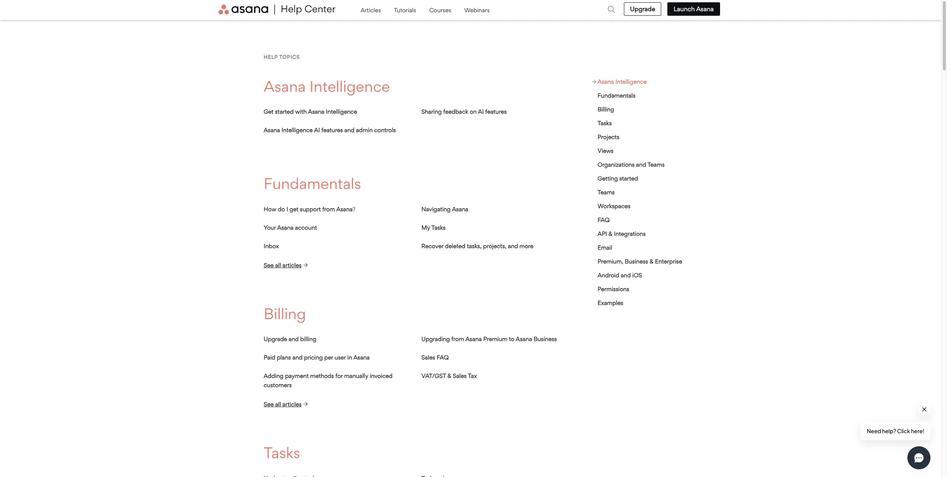 Task type: locate. For each thing, give the bounding box(es) containing it.
tasks,
[[467, 243, 482, 250]]

projects
[[598, 133, 619, 141]]

1 vertical spatial teams
[[598, 189, 615, 196]]

1 vertical spatial upgrade
[[264, 336, 287, 343]]

organizations
[[598, 161, 635, 169]]

1 vertical spatial articles
[[283, 401, 302, 409]]

& for vat/gst & sales tax
[[448, 373, 451, 380]]

0 horizontal spatial billing
[[264, 305, 306, 323]]

tasks
[[598, 120, 612, 127], [431, 224, 446, 231], [264, 444, 300, 463]]

1 see from the top
[[264, 262, 274, 269]]

asana intelligence link
[[264, 77, 390, 96], [591, 78, 647, 85]]

1 articles from the top
[[283, 262, 302, 269]]

billing link up upgrade and billing
[[264, 305, 306, 323]]

2 all from the top
[[275, 401, 281, 409]]

1 horizontal spatial business
[[625, 258, 648, 265]]

1 vertical spatial &
[[650, 258, 654, 265]]

faq up api
[[598, 217, 610, 224]]

see all articles
[[264, 262, 302, 269], [264, 401, 302, 409]]

0 horizontal spatial asana help center help center home page image
[[218, 5, 275, 15]]

all down customers
[[275, 401, 281, 409]]

see
[[264, 262, 274, 269], [264, 401, 274, 409]]

help
[[264, 54, 278, 60]]

billing link
[[598, 106, 614, 113], [264, 305, 306, 323]]

started right the 'get'
[[275, 108, 294, 115]]

see for billing
[[264, 401, 274, 409]]

0 horizontal spatial fundamentals link
[[264, 175, 361, 193]]

organizations and teams link
[[598, 161, 665, 169]]

courses link
[[429, 5, 453, 16]]

0 vertical spatial see all articles link
[[264, 261, 308, 269]]

get started with asana intelligence link
[[264, 108, 357, 115]]

1 see all articles link from the top
[[264, 261, 308, 269]]

asana intelligence ai features and admin controls link
[[264, 127, 396, 134]]

adding payment methods for manually invoiced customers link
[[264, 373, 393, 389]]

teams link
[[598, 189, 615, 196]]

0 horizontal spatial started
[[275, 108, 294, 115]]

1 horizontal spatial from
[[451, 336, 464, 343]]

articles down customers
[[283, 401, 302, 409]]

all for fundamentals
[[275, 262, 281, 269]]

1 vertical spatial tasks link
[[264, 444, 300, 463]]

see all articles link
[[264, 261, 308, 269], [264, 401, 308, 409]]

billing up upgrade and billing
[[264, 305, 306, 323]]

sales faq link
[[421, 354, 449, 362]]

see all articles down the inbox
[[264, 262, 302, 269]]

android and ios link
[[598, 272, 642, 279]]

0 horizontal spatial upgrade
[[264, 336, 287, 343]]

api & integrations link
[[598, 230, 646, 238]]

1 vertical spatial business
[[534, 336, 557, 343]]

1 horizontal spatial teams
[[648, 161, 665, 169]]

0 horizontal spatial faq
[[437, 354, 449, 362]]

2 see from the top
[[264, 401, 274, 409]]

and right organizations
[[636, 161, 646, 169]]

see down customers
[[264, 401, 274, 409]]

customers
[[264, 382, 292, 389]]

& left enterprise
[[650, 258, 654, 265]]

features
[[485, 108, 507, 115], [321, 127, 343, 134]]

0 vertical spatial upgrade
[[630, 5, 655, 13]]

faq up vat/gst & sales tax
[[437, 354, 449, 362]]

0 vertical spatial faq
[[598, 217, 610, 224]]

articles for billing
[[283, 401, 302, 409]]

upgrade
[[630, 5, 655, 13], [264, 336, 287, 343]]

see all articles link for billing
[[264, 401, 308, 409]]

ios
[[632, 272, 642, 279]]

and left the admin
[[344, 127, 354, 134]]

1 all from the top
[[275, 262, 281, 269]]

see down the inbox
[[264, 262, 274, 269]]

started down 'organizations and teams'
[[619, 175, 638, 182]]

0 horizontal spatial tasks link
[[264, 444, 300, 463]]

1 vertical spatial tasks
[[431, 224, 446, 231]]

1 horizontal spatial asana intelligence link
[[591, 78, 647, 85]]

1 horizontal spatial &
[[609, 230, 612, 238]]

1 vertical spatial faq
[[437, 354, 449, 362]]

1 vertical spatial all
[[275, 401, 281, 409]]

1 horizontal spatial started
[[619, 175, 638, 182]]

sharing feedback on ai features link
[[421, 108, 507, 115]]

workspaces
[[598, 203, 631, 210]]

all
[[275, 262, 281, 269], [275, 401, 281, 409]]

1 vertical spatial fundamentals
[[264, 175, 361, 193]]

pricing
[[304, 354, 323, 362]]

1 vertical spatial features
[[321, 127, 343, 134]]

ai down get started with asana intelligence link
[[314, 127, 320, 134]]

2 see all articles from the top
[[264, 401, 302, 409]]

2 vertical spatial &
[[448, 373, 451, 380]]

business right to
[[534, 336, 557, 343]]

0 horizontal spatial tasks
[[264, 444, 300, 463]]

ai right on
[[478, 108, 484, 115]]

see all articles down customers
[[264, 401, 302, 409]]

premium
[[483, 336, 507, 343]]

manually
[[344, 373, 368, 380]]

0 horizontal spatial business
[[534, 336, 557, 343]]

teams
[[648, 161, 665, 169], [598, 189, 615, 196]]

see all articles for billing
[[264, 401, 302, 409]]

your
[[264, 224, 276, 231]]

android
[[598, 272, 619, 279]]

0 vertical spatial &
[[609, 230, 612, 238]]

1 vertical spatial fundamentals link
[[264, 175, 361, 193]]

per
[[324, 354, 333, 362]]

articles link
[[361, 5, 382, 16]]

1 asana help center help center home page image from the left
[[218, 5, 275, 15]]

sales left tax
[[453, 373, 467, 380]]

0 vertical spatial sales
[[421, 354, 435, 362]]

0 horizontal spatial teams
[[598, 189, 615, 196]]

paid
[[264, 354, 275, 362]]

articles
[[283, 262, 302, 269], [283, 401, 302, 409]]

started
[[275, 108, 294, 115], [619, 175, 638, 182]]

support
[[300, 206, 321, 213]]

asana help center help center home page image
[[218, 5, 275, 15], [277, 5, 336, 15]]

& right api
[[609, 230, 612, 238]]

i
[[286, 206, 288, 213]]

0 vertical spatial billing
[[598, 106, 614, 113]]

workspaces link
[[598, 203, 631, 210]]

account
[[295, 224, 317, 231]]

2 articles from the top
[[283, 401, 302, 409]]

0 vertical spatial articles
[[283, 262, 302, 269]]

2 vertical spatial tasks
[[264, 444, 300, 463]]

1 horizontal spatial fundamentals
[[598, 92, 636, 99]]

1 vertical spatial see
[[264, 401, 274, 409]]

1 horizontal spatial sales
[[453, 373, 467, 380]]

from right upgrading
[[451, 336, 464, 343]]

examples
[[598, 300, 623, 307]]

started for getting
[[619, 175, 638, 182]]

billing link up "projects" link
[[598, 106, 614, 113]]

1 horizontal spatial asana help center help center home page image
[[277, 5, 336, 15]]

1 vertical spatial started
[[619, 175, 638, 182]]

0 vertical spatial features
[[485, 108, 507, 115]]

controls
[[374, 127, 396, 134]]

1 horizontal spatial tasks
[[431, 224, 446, 231]]

1 vertical spatial from
[[451, 336, 464, 343]]

and left the more at the bottom right of the page
[[508, 243, 518, 250]]

see all articles for fundamentals
[[264, 262, 302, 269]]

articles down "your asana account"
[[283, 262, 302, 269]]

sales up vat/gst
[[421, 354, 435, 362]]

ai
[[478, 108, 484, 115], [314, 127, 320, 134]]

0 vertical spatial from
[[322, 206, 335, 213]]

recover deleted tasks, projects, and more link
[[421, 243, 534, 250]]

for
[[335, 373, 343, 380]]

getting started
[[598, 175, 638, 182]]

business up ios
[[625, 258, 648, 265]]

0 vertical spatial fundamentals
[[598, 92, 636, 99]]

0 vertical spatial tasks link
[[598, 120, 612, 127]]

2 see all articles link from the top
[[264, 401, 308, 409]]

1 see all articles from the top
[[264, 262, 302, 269]]

0 horizontal spatial asana intelligence
[[264, 77, 390, 96]]

paid plans and pricing per user in asana link
[[264, 354, 370, 362]]

adding
[[264, 373, 284, 380]]

features down get started with asana intelligence
[[321, 127, 343, 134]]

see all articles link down customers
[[264, 401, 308, 409]]

1 vertical spatial see all articles
[[264, 401, 302, 409]]

inbox
[[264, 243, 279, 250]]

all down the inbox
[[275, 262, 281, 269]]

fundamentals link
[[598, 92, 636, 99], [264, 175, 361, 193]]

started for get
[[275, 108, 294, 115]]

0 vertical spatial started
[[275, 108, 294, 115]]

features right on
[[485, 108, 507, 115]]

user
[[335, 354, 346, 362]]

sharing feedback on ai features
[[421, 108, 507, 115]]

0 vertical spatial see all articles
[[264, 262, 302, 269]]

1 horizontal spatial asana intelligence
[[598, 78, 647, 85]]

& right vat/gst
[[448, 373, 451, 380]]

see all articles link down the inbox
[[264, 261, 308, 269]]

1 horizontal spatial billing
[[598, 106, 614, 113]]

projects link
[[598, 133, 619, 141]]

0 vertical spatial see
[[264, 262, 274, 269]]

0 horizontal spatial billing link
[[264, 305, 306, 323]]

1 horizontal spatial upgrade
[[630, 5, 655, 13]]

api
[[598, 230, 607, 238]]

see all articles link for fundamentals
[[264, 261, 308, 269]]

billing up "projects" link
[[598, 106, 614, 113]]

asana
[[696, 5, 714, 13], [264, 77, 306, 96], [598, 78, 614, 85], [308, 108, 324, 115], [264, 127, 280, 134], [452, 206, 468, 213], [277, 224, 294, 231], [465, 336, 482, 343], [516, 336, 532, 343], [353, 354, 370, 362]]

0 horizontal spatial &
[[448, 373, 451, 380]]

1 horizontal spatial billing link
[[598, 106, 614, 113]]

1 vertical spatial ai
[[314, 127, 320, 134]]

0 horizontal spatial fundamentals
[[264, 175, 361, 193]]

asana intelligence
[[264, 77, 390, 96], [598, 78, 647, 85]]

0 vertical spatial all
[[275, 262, 281, 269]]

webinars link
[[464, 5, 490, 16]]

tax
[[468, 373, 477, 380]]

1 vertical spatial see all articles link
[[264, 401, 308, 409]]

0 vertical spatial ai
[[478, 108, 484, 115]]

1 horizontal spatial fundamentals link
[[598, 92, 636, 99]]

vat/gst
[[421, 373, 446, 380]]

0 vertical spatial tasks
[[598, 120, 612, 127]]

from left "asana?"
[[322, 206, 335, 213]]

&
[[609, 230, 612, 238], [650, 258, 654, 265], [448, 373, 451, 380]]



Task type: vqa. For each thing, say whether or not it's contained in the screenshot.
All for Billing
yes



Task type: describe. For each thing, give the bounding box(es) containing it.
paid plans and pricing per user in asana
[[264, 354, 370, 362]]

api & integrations
[[598, 230, 646, 238]]

help topics
[[264, 54, 300, 60]]

0 vertical spatial billing link
[[598, 106, 614, 113]]

0 horizontal spatial sales
[[421, 354, 435, 362]]

faq link
[[598, 217, 610, 224]]

examples link
[[598, 300, 623, 307]]

upgrade and billing
[[264, 336, 316, 343]]

my
[[421, 224, 430, 231]]

projects,
[[483, 243, 506, 250]]

get
[[290, 206, 298, 213]]

email link
[[598, 244, 612, 252]]

0 vertical spatial fundamentals link
[[598, 92, 636, 99]]

get started with asana intelligence
[[264, 108, 357, 115]]

0 horizontal spatial asana intelligence link
[[264, 77, 390, 96]]

navigating
[[421, 206, 451, 213]]

and left ios
[[621, 272, 631, 279]]

upgrading from asana premium to asana business link
[[421, 336, 557, 343]]

integrations
[[614, 230, 646, 238]]

on
[[470, 108, 477, 115]]

1 vertical spatial billing
[[264, 305, 306, 323]]

payment
[[285, 373, 309, 380]]

launch
[[674, 5, 695, 13]]

vat/gst & sales tax
[[421, 373, 477, 380]]

admin
[[356, 127, 373, 134]]

views link
[[598, 147, 614, 155]]

in
[[347, 354, 352, 362]]

asana?
[[336, 206, 356, 213]]

and right plans
[[292, 354, 303, 362]]

upgrading from asana premium to asana business
[[421, 336, 557, 343]]

0 horizontal spatial ai
[[314, 127, 320, 134]]

billing
[[300, 336, 316, 343]]

your asana account
[[264, 224, 317, 231]]

permissions
[[598, 286, 629, 293]]

launch asana link
[[668, 2, 720, 16]]

see for fundamentals
[[264, 262, 274, 269]]

tutorials link
[[394, 5, 418, 16]]

asana intelligence ai features and admin controls
[[264, 127, 396, 134]]

views
[[598, 147, 614, 155]]

navigating asana
[[421, 206, 468, 213]]

1 horizontal spatial tasks link
[[598, 120, 612, 127]]

adding payment methods for manually invoiced customers
[[264, 373, 393, 389]]

2 horizontal spatial &
[[650, 258, 654, 265]]

1 horizontal spatial ai
[[478, 108, 484, 115]]

2 horizontal spatial tasks
[[598, 120, 612, 127]]

tutorials
[[394, 6, 418, 14]]

your asana account link
[[264, 224, 317, 231]]

how do i get support from asana? link
[[264, 206, 357, 213]]

1 horizontal spatial features
[[485, 108, 507, 115]]

with
[[295, 108, 307, 115]]

vat/gst & sales tax link
[[421, 373, 477, 380]]

articles
[[361, 6, 382, 14]]

premium, business & enterprise
[[598, 258, 682, 265]]

1 vertical spatial billing link
[[264, 305, 306, 323]]

premium, business & enterprise link
[[598, 258, 682, 265]]

getting started link
[[598, 175, 638, 182]]

0 horizontal spatial features
[[321, 127, 343, 134]]

more
[[520, 243, 534, 250]]

my tasks link
[[421, 224, 446, 231]]

methods
[[310, 373, 334, 380]]

navigating asana link
[[421, 206, 468, 213]]

0 vertical spatial teams
[[648, 161, 665, 169]]

0 horizontal spatial from
[[322, 206, 335, 213]]

upgrade and billing link
[[264, 336, 316, 343]]

email
[[598, 244, 612, 252]]

enterprise
[[655, 258, 682, 265]]

android and ios
[[598, 272, 642, 279]]

& for api & integrations
[[609, 230, 612, 238]]

recover
[[421, 243, 444, 250]]

invoiced
[[370, 373, 393, 380]]

1 horizontal spatial faq
[[598, 217, 610, 224]]

feedback
[[443, 108, 468, 115]]

my tasks
[[421, 224, 446, 231]]

topics
[[279, 54, 300, 60]]

upgrade link
[[624, 2, 661, 16]]

permissions link
[[598, 286, 629, 293]]

articles for fundamentals
[[283, 262, 302, 269]]

asana inside launch asana link
[[696, 5, 714, 13]]

do
[[278, 206, 285, 213]]

launch asana
[[674, 5, 714, 13]]

2 asana help center help center home page image from the left
[[277, 5, 336, 15]]

courses
[[429, 6, 453, 14]]

all for billing
[[275, 401, 281, 409]]

plans
[[277, 354, 291, 362]]

and left billing
[[289, 336, 299, 343]]

how do i get support from asana?
[[264, 206, 357, 213]]

deleted
[[445, 243, 465, 250]]

sharing
[[421, 108, 442, 115]]

upgrade for upgrade
[[630, 5, 655, 13]]

upgrading
[[421, 336, 450, 343]]

getting
[[598, 175, 618, 182]]

get
[[264, 108, 274, 115]]

organizations and teams
[[598, 161, 665, 169]]

upgrade for upgrade and billing
[[264, 336, 287, 343]]

0 vertical spatial business
[[625, 258, 648, 265]]

1 vertical spatial sales
[[453, 373, 467, 380]]



